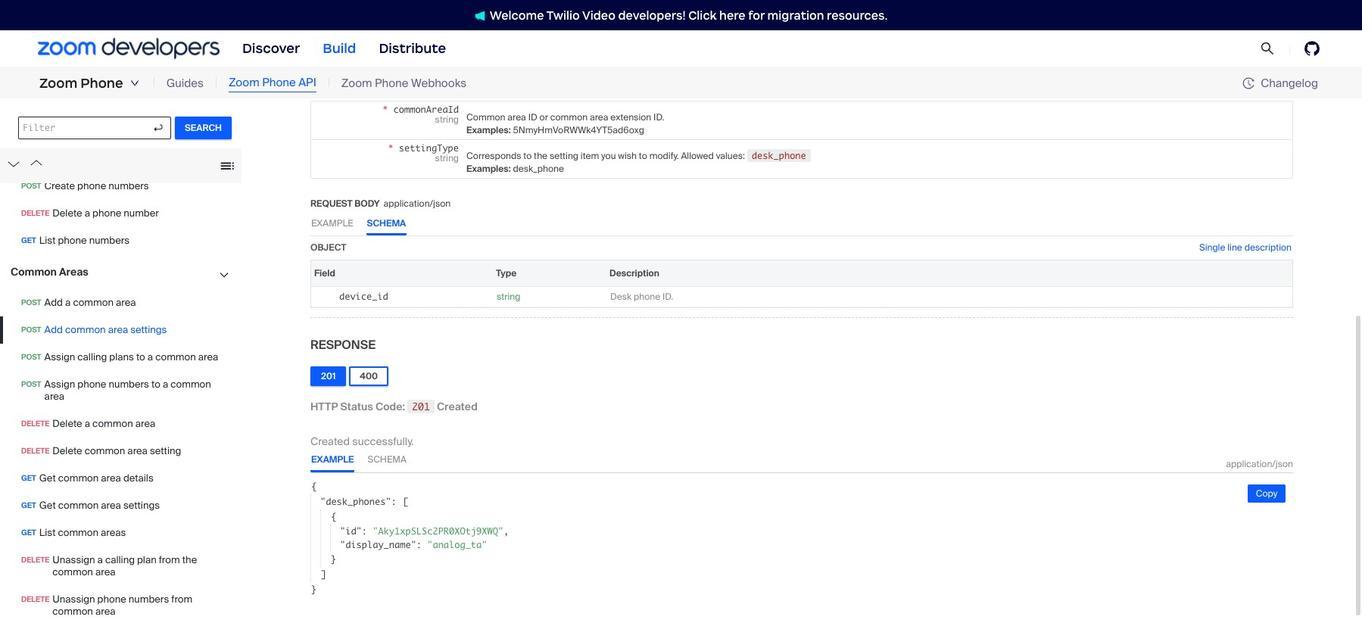 Task type: describe. For each thing, give the bounding box(es) containing it.
path
[[311, 85, 333, 97]]

request for request body application/json
[[311, 197, 353, 210]]

application/json
[[384, 197, 451, 210]]

http
[[311, 400, 338, 413]]

400
[[360, 370, 378, 382]]

parameters
[[335, 85, 396, 97]]

path parameters
[[311, 85, 396, 97]]

zoom phone api link
[[229, 74, 316, 92]]

welcome twilio video developers! click here for migration resources. link
[[459, 7, 903, 23]]

notification image
[[475, 10, 490, 21]]

0 horizontal spatial created
[[311, 434, 350, 448]]

field
[[314, 267, 335, 279]]

changelog
[[1261, 75, 1319, 91]]

zoom for zoom phone
[[39, 75, 77, 92]]

for
[[748, 8, 765, 22]]

type
[[496, 267, 517, 279]]

line
[[1228, 241, 1243, 253]]

description
[[1245, 241, 1292, 253]]

guides
[[166, 76, 204, 91]]

developers!
[[618, 8, 686, 22]]

http status code: 201 created
[[311, 400, 478, 413]]

request for request
[[311, 42, 367, 58]]

search image
[[1261, 42, 1275, 55]]

api
[[299, 75, 316, 90]]

twilio
[[547, 8, 580, 22]]

string
[[497, 291, 521, 303]]

201 inside 'http status code: 201 created'
[[412, 400, 430, 413]]



Task type: locate. For each thing, give the bounding box(es) containing it.
201 up http
[[321, 370, 336, 382]]

zoom inside zoom phone api link
[[229, 75, 260, 90]]

1 horizontal spatial 201
[[412, 400, 430, 413]]

1 phone from the left
[[80, 75, 123, 92]]

successfully.
[[352, 434, 414, 448]]

down image
[[130, 79, 139, 88]]

click
[[689, 8, 717, 22]]

guides link
[[166, 75, 204, 92]]

request up path parameters
[[311, 42, 367, 58]]

201 inside button
[[321, 370, 336, 382]]

zoom for zoom phone webhooks
[[341, 76, 372, 91]]

phone
[[80, 75, 123, 92], [262, 75, 296, 90], [375, 76, 409, 91]]

0 horizontal spatial phone
[[80, 75, 123, 92]]

0 vertical spatial request
[[311, 42, 367, 58]]

object
[[311, 241, 346, 253]]

search image
[[1261, 42, 1275, 55]]

2 phone from the left
[[262, 75, 296, 90]]

phone left webhooks
[[375, 76, 409, 91]]

201
[[321, 370, 336, 382], [412, 400, 430, 413]]

3 zoom from the left
[[341, 76, 372, 91]]

1 request from the top
[[311, 42, 367, 58]]

zoom inside zoom phone webhooks link
[[341, 76, 372, 91]]

resources.
[[827, 8, 888, 22]]

here
[[720, 8, 746, 22]]

webhooks
[[411, 76, 467, 91]]

zoom phone api
[[229, 75, 316, 90]]

zoom
[[39, 75, 77, 92], [229, 75, 260, 90], [341, 76, 372, 91]]

phone left api
[[262, 75, 296, 90]]

phone for zoom phone webhooks
[[375, 76, 409, 91]]

1 vertical spatial request
[[311, 197, 353, 210]]

single
[[1200, 241, 1226, 253]]

1 horizontal spatial phone
[[262, 75, 296, 90]]

201 button
[[311, 366, 346, 386]]

zoom for zoom phone api
[[229, 75, 260, 90]]

0 horizontal spatial 201
[[321, 370, 336, 382]]

body
[[355, 197, 380, 210]]

1 vertical spatial 201
[[412, 400, 430, 413]]

zoom phone
[[39, 75, 123, 92]]

zoom phone webhooks
[[341, 76, 467, 91]]

changelog link
[[1243, 75, 1319, 91]]

github image
[[1305, 41, 1320, 56], [1305, 41, 1320, 56]]

0 vertical spatial created
[[437, 400, 478, 413]]

welcome twilio video developers! click here for migration resources.
[[490, 8, 888, 22]]

1 vertical spatial created
[[311, 434, 350, 448]]

migration
[[768, 8, 824, 22]]

1 horizontal spatial created
[[437, 400, 478, 413]]

201 right code:
[[412, 400, 430, 413]]

history image
[[1243, 77, 1261, 89]]

welcome
[[490, 8, 544, 22]]

created right code:
[[437, 400, 478, 413]]

1 zoom from the left
[[39, 75, 77, 92]]

0 horizontal spatial zoom
[[39, 75, 77, 92]]

request left body
[[311, 197, 353, 210]]

2 horizontal spatial zoom
[[341, 76, 372, 91]]

notification image
[[475, 10, 485, 21]]

single line description
[[1200, 241, 1292, 253]]

video
[[582, 8, 616, 22]]

code:
[[376, 400, 405, 413]]

phone for zoom phone
[[80, 75, 123, 92]]

400 button
[[349, 366, 388, 386]]

2 horizontal spatial phone
[[375, 76, 409, 91]]

2 zoom from the left
[[229, 75, 260, 90]]

zoom phone webhooks link
[[341, 75, 467, 92]]

device_id
[[339, 291, 388, 302]]

response
[[311, 337, 376, 353]]

created
[[437, 400, 478, 413], [311, 434, 350, 448]]

phone for zoom phone api
[[262, 75, 296, 90]]

request
[[311, 42, 367, 58], [311, 197, 353, 210]]

created down http
[[311, 434, 350, 448]]

0 vertical spatial 201
[[321, 370, 336, 382]]

request body application/json
[[311, 197, 451, 210]]

2 request from the top
[[311, 197, 353, 210]]

zoom developer logo image
[[38, 38, 220, 59]]

created successfully.
[[311, 434, 414, 448]]

3 phone from the left
[[375, 76, 409, 91]]

history image
[[1243, 77, 1255, 89]]

phone left the down icon
[[80, 75, 123, 92]]

status
[[341, 400, 373, 413]]

1 horizontal spatial zoom
[[229, 75, 260, 90]]



Task type: vqa. For each thing, say whether or not it's contained in the screenshot.
the bottommost the 204
no



